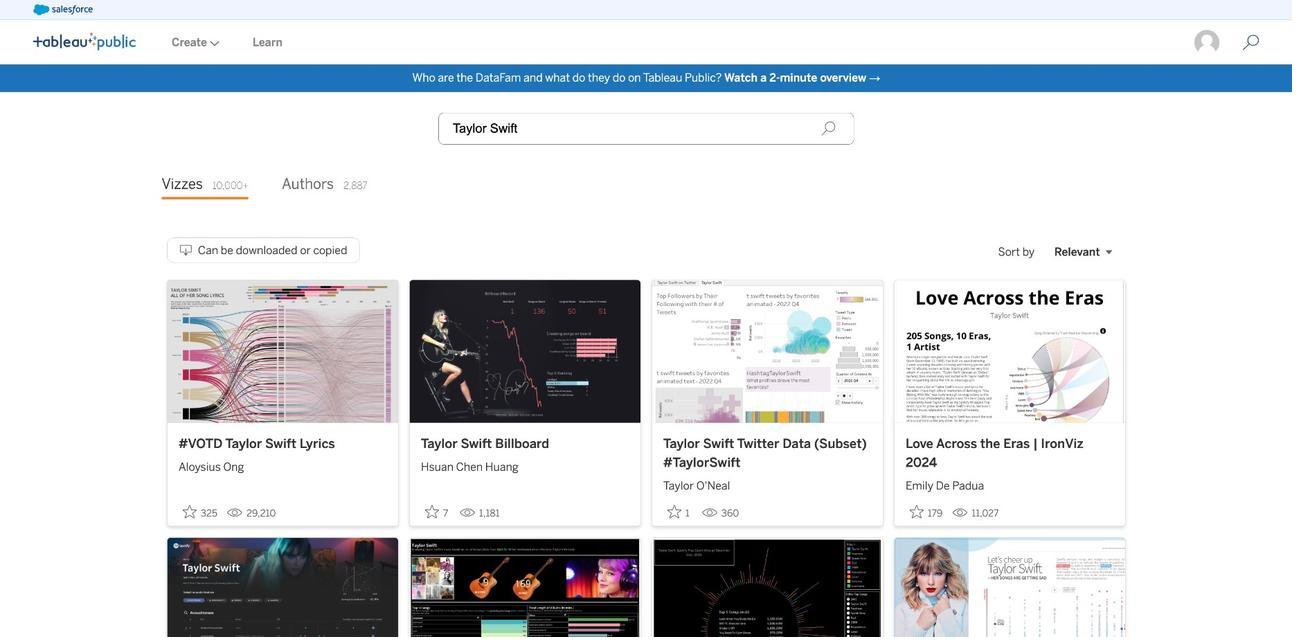 Task type: describe. For each thing, give the bounding box(es) containing it.
2 add favorite image from the left
[[668, 505, 681, 519]]

gary.orlando image
[[1194, 29, 1221, 56]]

Search input field
[[439, 113, 854, 145]]

4 add favorite button from the left
[[906, 501, 947, 523]]

logo image
[[33, 32, 136, 50]]

1 add favorite button from the left
[[179, 501, 222, 523]]

go to search image
[[1226, 34, 1276, 51]]



Task type: vqa. For each thing, say whether or not it's contained in the screenshot.
gary.orlando Icon
yes



Task type: locate. For each thing, give the bounding box(es) containing it.
salesforce logo image
[[33, 4, 93, 15]]

add favorite image for first add favorite 'button' from the right
[[910, 505, 924, 519]]

3 add favorite button from the left
[[663, 501, 697, 523]]

workbook thumbnail image
[[168, 280, 398, 423], [410, 280, 640, 423], [652, 280, 883, 423], [895, 280, 1125, 423], [168, 538, 398, 637], [410, 538, 640, 637], [652, 538, 883, 637], [895, 538, 1125, 637]]

search image
[[821, 121, 836, 136]]

add favorite image
[[425, 505, 439, 519], [668, 505, 681, 519]]

1 horizontal spatial add favorite image
[[910, 505, 924, 519]]

0 horizontal spatial add favorite image
[[425, 505, 439, 519]]

1 horizontal spatial add favorite image
[[668, 505, 681, 519]]

1 add favorite image from the left
[[425, 505, 439, 519]]

create image
[[207, 41, 220, 46]]

2 add favorite button from the left
[[421, 501, 454, 523]]

add favorite image for first add favorite 'button' from left
[[183, 505, 197, 519]]

0 horizontal spatial add favorite image
[[183, 505, 197, 519]]

2 add favorite image from the left
[[910, 505, 924, 519]]

Add Favorite button
[[179, 501, 222, 523], [421, 501, 454, 523], [663, 501, 697, 523], [906, 501, 947, 523]]

1 add favorite image from the left
[[183, 505, 197, 519]]

add favorite image
[[183, 505, 197, 519], [910, 505, 924, 519]]



